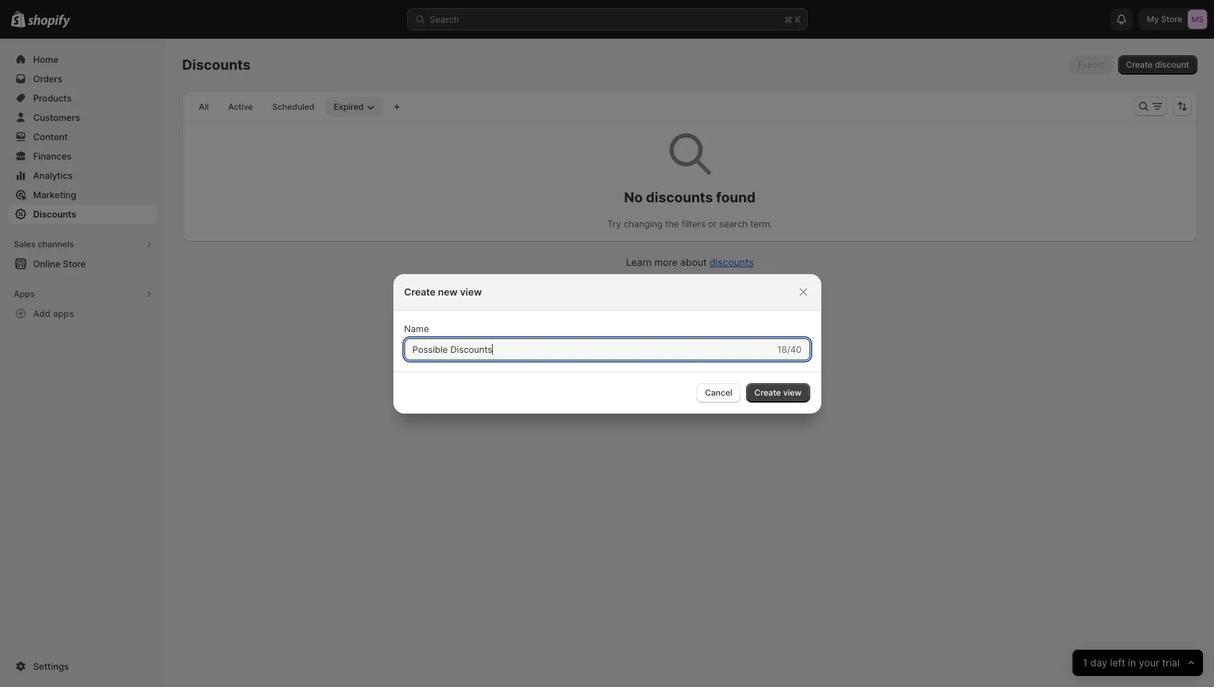 Task type: describe. For each thing, give the bounding box(es) containing it.
sales channels button
[[8, 235, 157, 254]]

new
[[438, 286, 458, 297]]

home link
[[8, 50, 157, 69]]

settings
[[33, 661, 69, 672]]

try
[[608, 218, 622, 229]]

term.
[[751, 218, 773, 229]]

no
[[625, 189, 643, 206]]

channels
[[38, 239, 74, 249]]

create for create new view
[[404, 286, 436, 297]]

more
[[655, 256, 678, 268]]

search
[[720, 218, 748, 229]]

create for create view
[[755, 387, 782, 397]]

learn more about discounts
[[626, 256, 754, 268]]

Name text field
[[404, 338, 775, 360]]

shopify image
[[28, 14, 71, 28]]

apps button
[[8, 285, 157, 304]]

⌘ k
[[785, 14, 802, 25]]

k
[[796, 14, 802, 25]]

apps
[[53, 308, 74, 319]]

settings link
[[8, 657, 157, 676]]

0 horizontal spatial discounts
[[33, 209, 76, 220]]

0 vertical spatial discounts
[[646, 189, 713, 206]]

create for create discount
[[1127, 59, 1153, 70]]

create discount
[[1127, 59, 1190, 70]]

learn
[[626, 256, 652, 268]]

add
[[33, 308, 51, 319]]

tab list containing all
[[188, 97, 386, 117]]

about
[[681, 256, 707, 268]]

empty search results image
[[670, 133, 711, 175]]

all link
[[191, 97, 217, 117]]

home
[[33, 54, 58, 65]]

search
[[430, 14, 459, 25]]

changing
[[624, 218, 663, 229]]



Task type: vqa. For each thing, say whether or not it's contained in the screenshot.
view inside button
yes



Task type: locate. For each thing, give the bounding box(es) containing it.
discounts
[[646, 189, 713, 206], [710, 256, 754, 268]]

view
[[460, 286, 482, 297], [784, 387, 802, 397]]

active link
[[220, 97, 261, 117]]

1 vertical spatial discounts
[[710, 256, 754, 268]]

view inside button
[[784, 387, 802, 397]]

1 vertical spatial discounts
[[33, 209, 76, 220]]

no discounts found
[[625, 189, 756, 206]]

create new view dialog
[[0, 274, 1215, 413]]

discounts link
[[710, 256, 754, 268]]

name
[[404, 323, 429, 334]]

1 vertical spatial create
[[404, 286, 436, 297]]

or
[[709, 218, 717, 229]]

all
[[199, 102, 209, 112]]

add apps button
[[8, 304, 157, 323]]

found
[[717, 189, 756, 206]]

sales channels
[[14, 239, 74, 249]]

discounts right about
[[710, 256, 754, 268]]

0 vertical spatial create
[[1127, 59, 1153, 70]]

sales
[[14, 239, 36, 249]]

⌘
[[785, 14, 793, 25]]

1 horizontal spatial create
[[755, 387, 782, 397]]

cancel
[[705, 387, 733, 397]]

0 vertical spatial view
[[460, 286, 482, 297]]

discounts up channels
[[33, 209, 76, 220]]

try changing the filters or search term.
[[608, 218, 773, 229]]

1 horizontal spatial discounts
[[182, 57, 251, 73]]

tab list
[[188, 97, 386, 117]]

create view
[[755, 387, 802, 397]]

discounts up the
[[646, 189, 713, 206]]

create discount button
[[1119, 55, 1198, 75]]

create view button
[[747, 383, 811, 402]]

discounts up all
[[182, 57, 251, 73]]

cancel button
[[697, 383, 741, 402]]

apps
[[14, 289, 35, 299]]

create
[[1127, 59, 1153, 70], [404, 286, 436, 297], [755, 387, 782, 397]]

scheduled
[[273, 102, 315, 112]]

active
[[228, 102, 253, 112]]

2 vertical spatial create
[[755, 387, 782, 397]]

create left discount
[[1127, 59, 1153, 70]]

create left new
[[404, 286, 436, 297]]

1 vertical spatial view
[[784, 387, 802, 397]]

0 horizontal spatial view
[[460, 286, 482, 297]]

create right cancel
[[755, 387, 782, 397]]

2 horizontal spatial create
[[1127, 59, 1153, 70]]

discounts link
[[8, 204, 157, 224]]

create new view
[[404, 286, 482, 297]]

add apps
[[33, 308, 74, 319]]

discount
[[1156, 59, 1190, 70]]

scheduled link
[[264, 97, 323, 117]]

the
[[666, 218, 679, 229]]

0 vertical spatial discounts
[[182, 57, 251, 73]]

discounts
[[182, 57, 251, 73], [33, 209, 76, 220]]

1 horizontal spatial view
[[784, 387, 802, 397]]

0 horizontal spatial create
[[404, 286, 436, 297]]

filters
[[682, 218, 706, 229]]



